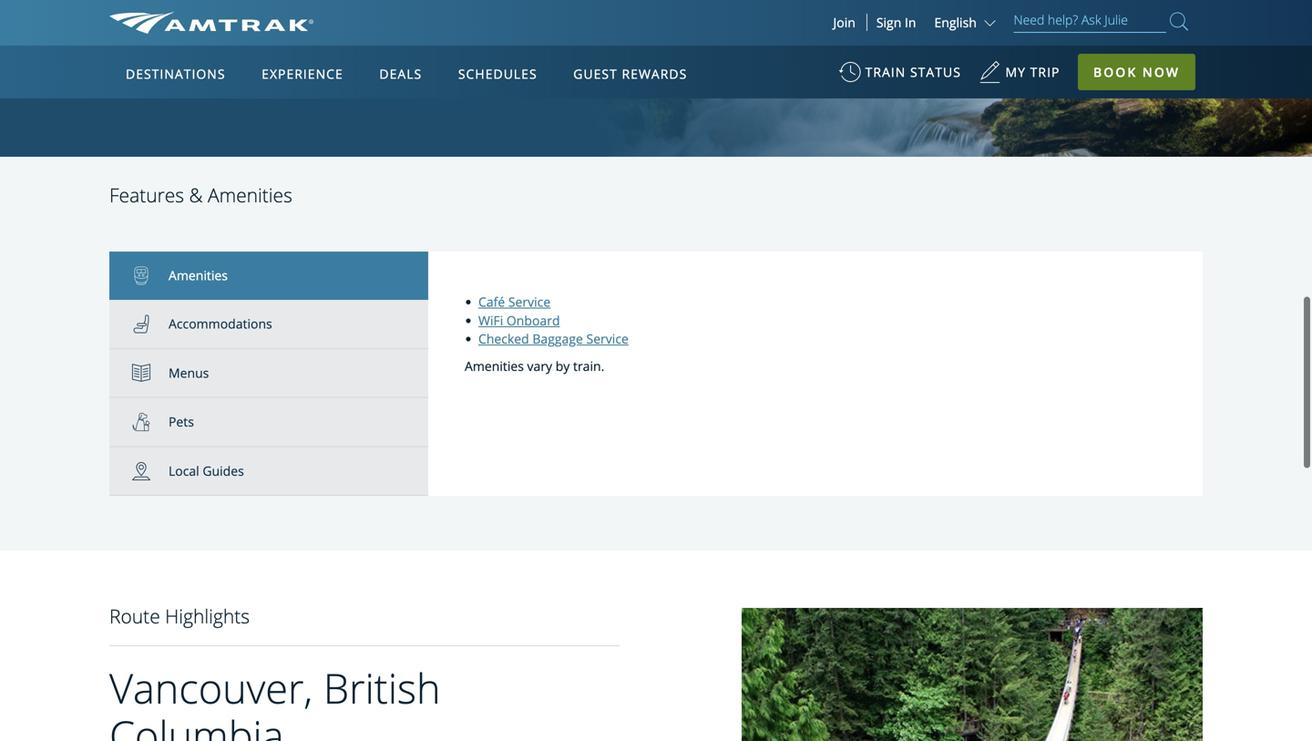 Task type: locate. For each thing, give the bounding box(es) containing it.
onboard
[[507, 312, 560, 329]]

amenities for amenities
[[169, 267, 228, 284]]

pictoral icon for train image
[[132, 267, 169, 285]]

amtrak image
[[109, 12, 314, 34]]

amenities down checked
[[465, 357, 524, 374]]

guest rewards
[[574, 65, 688, 82]]

amenities for amenities vary by train.
[[465, 357, 524, 374]]

banner
[[0, 0, 1313, 421]]

amenities button
[[109, 252, 428, 300]]

guides
[[203, 462, 244, 479]]

my trip
[[1006, 63, 1060, 81]]

features & amenities
[[109, 182, 292, 208]]

join
[[834, 14, 856, 31]]

amenities up 'accommodations'
[[169, 267, 228, 284]]

vary
[[527, 357, 552, 374]]

0 vertical spatial amenities
[[208, 182, 292, 208]]

0 horizontal spatial service
[[509, 293, 551, 311]]

wifi onboard link
[[479, 312, 560, 329]]

café service link
[[479, 293, 551, 311]]

destinations
[[126, 65, 226, 82]]

service up train.
[[587, 330, 629, 347]]

amenities right & in the left top of the page
[[208, 182, 292, 208]]

1 horizontal spatial service
[[587, 330, 629, 347]]

local guides button
[[109, 447, 428, 496]]

book now
[[1094, 63, 1180, 81]]

1 vertical spatial service
[[587, 330, 629, 347]]

vancouver,
[[109, 660, 313, 716]]

sign in button
[[877, 14, 917, 31]]

train
[[866, 63, 906, 81]]

1 vertical spatial amenities
[[169, 267, 228, 284]]

accommodations button
[[109, 300, 428, 349]]

join button
[[823, 14, 868, 31]]

pets button
[[109, 398, 428, 447]]

local guides
[[169, 462, 244, 479]]

rewards
[[622, 65, 688, 82]]

schedules
[[458, 65, 537, 82]]

search icon image
[[1170, 9, 1189, 34]]

sign
[[877, 14, 902, 31]]

amenities list item
[[109, 252, 428, 300]]

train status
[[866, 63, 962, 81]]

0 vertical spatial service
[[509, 293, 551, 311]]

service up onboard
[[509, 293, 551, 311]]

experience
[[262, 65, 343, 82]]

route
[[109, 603, 160, 629]]

vancouver, british columbia
[[109, 660, 441, 741]]

amenities
[[208, 182, 292, 208], [169, 267, 228, 284], [465, 357, 524, 374]]

amenities inside amenities button
[[169, 267, 228, 284]]

english
[[935, 14, 977, 31]]

service
[[509, 293, 551, 311], [587, 330, 629, 347]]

2 vertical spatial amenities
[[465, 357, 524, 374]]

now
[[1143, 63, 1180, 81]]

english button
[[935, 14, 1000, 31]]

sign in
[[877, 14, 917, 31]]

list
[[109, 252, 428, 496]]

book
[[1094, 63, 1138, 81]]

café service wifi onboard checked baggage service
[[479, 293, 629, 347]]

local
[[169, 462, 199, 479]]

deals
[[380, 65, 422, 82]]

application
[[177, 152, 615, 407]]



Task type: describe. For each thing, give the bounding box(es) containing it.
list containing amenities
[[109, 252, 428, 496]]

route highlights
[[109, 603, 250, 629]]

baggage
[[533, 330, 583, 347]]

in
[[905, 14, 917, 31]]

british
[[323, 660, 441, 716]]

wifi
[[479, 312, 503, 329]]

my trip button
[[979, 55, 1060, 99]]

schedules link
[[451, 46, 545, 98]]

book now button
[[1078, 54, 1196, 90]]

accommodations
[[169, 315, 272, 332]]

deals button
[[372, 48, 430, 99]]

menus
[[169, 364, 209, 381]]

guest rewards button
[[566, 48, 695, 99]]

status
[[911, 63, 962, 81]]

pictoral icon for pets image
[[132, 413, 169, 431]]

by
[[556, 357, 570, 374]]

experience button
[[254, 48, 351, 99]]

regions map image
[[177, 152, 615, 407]]

pictoral icon for local-guides image
[[132, 462, 169, 480]]

pictoral icon for seat image
[[132, 315, 169, 333]]

my
[[1006, 63, 1026, 81]]

train status link
[[839, 55, 962, 99]]

café
[[479, 293, 505, 311]]

destinations button
[[119, 48, 233, 99]]

banner containing join
[[0, 0, 1313, 421]]

amenities vary by train.
[[465, 357, 605, 374]]

&
[[189, 182, 203, 208]]

pets
[[169, 413, 194, 430]]

features
[[109, 182, 184, 208]]

application inside banner
[[177, 152, 615, 407]]

menus button
[[109, 349, 428, 398]]

guest
[[574, 65, 618, 82]]

pictoral icon for menu image
[[132, 364, 169, 382]]

highlights
[[165, 603, 250, 629]]

checked baggage service link
[[479, 330, 629, 347]]

checked
[[479, 330, 529, 347]]

columbia
[[109, 707, 284, 741]]

trip
[[1031, 63, 1060, 81]]

Please enter your search item search field
[[1014, 9, 1167, 33]]

train.
[[573, 357, 605, 374]]



Task type: vqa. For each thing, say whether or not it's contained in the screenshot.
to in Exclusive or significant occupancy of a car Requests to make floor space available for exclusive or significant occupancy of a car should follow the same process described above (costs may apply).
no



